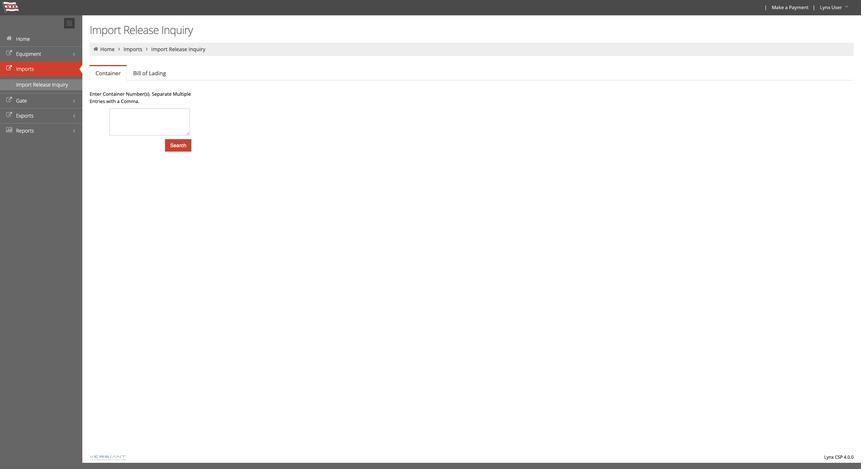 Task type: describe. For each thing, give the bounding box(es) containing it.
1 vertical spatial imports link
[[0, 61, 82, 76]]

reports link
[[0, 123, 82, 138]]

0 horizontal spatial home link
[[0, 31, 82, 46]]

container inside enter container number(s).  separate multiple entries with a comma.
[[103, 91, 125, 97]]

external link image for gate
[[5, 98, 13, 103]]

2 vertical spatial import release inquiry
[[16, 81, 68, 88]]

home image
[[5, 36, 13, 41]]

csp
[[835, 455, 843, 461]]

0 horizontal spatial import release inquiry link
[[0, 79, 82, 90]]

search button
[[165, 139, 192, 152]]

2 horizontal spatial import
[[151, 46, 168, 53]]

payment
[[789, 4, 809, 11]]

1 horizontal spatial imports
[[124, 46, 142, 53]]

user
[[832, 4, 842, 11]]

make
[[772, 4, 784, 11]]

0 vertical spatial release
[[123, 22, 159, 37]]

2 | from the left
[[813, 4, 815, 11]]

2 vertical spatial import
[[16, 81, 32, 88]]

0 vertical spatial inquiry
[[161, 22, 193, 37]]

0 vertical spatial import
[[90, 22, 121, 37]]

0 vertical spatial home
[[16, 35, 30, 42]]

a inside make a payment link
[[785, 4, 788, 11]]

number(s).
[[126, 91, 151, 97]]

versiant image
[[90, 456, 126, 461]]

of
[[142, 70, 147, 77]]

separate
[[152, 91, 172, 97]]

release for the rightmost import release inquiry link
[[169, 46, 187, 53]]

make a payment link
[[769, 0, 811, 15]]

2 vertical spatial inquiry
[[52, 81, 68, 88]]

external link image for imports
[[5, 66, 13, 71]]

angle right image
[[116, 46, 122, 52]]

angle down image
[[843, 4, 850, 9]]

multiple
[[173, 91, 191, 97]]

0 vertical spatial import release inquiry
[[90, 22, 193, 37]]

0 vertical spatial imports link
[[124, 46, 142, 53]]



Task type: locate. For each thing, give the bounding box(es) containing it.
3 external link image from the top
[[5, 98, 13, 103]]

home link right home image
[[100, 46, 115, 53]]

lynx
[[820, 4, 830, 11], [824, 455, 834, 461]]

1 vertical spatial import release inquiry
[[151, 46, 205, 53]]

enter
[[90, 91, 102, 97]]

container link
[[90, 66, 127, 81]]

exports
[[16, 112, 34, 119]]

1 horizontal spatial import release inquiry link
[[151, 46, 205, 53]]

search
[[170, 143, 186, 149]]

release right angle right icon
[[169, 46, 187, 53]]

import
[[90, 22, 121, 37], [151, 46, 168, 53], [16, 81, 32, 88]]

1 vertical spatial import release inquiry link
[[0, 79, 82, 90]]

a inside enter container number(s).  separate multiple entries with a comma.
[[117, 98, 120, 105]]

1 external link image from the top
[[5, 51, 13, 56]]

imports left angle right icon
[[124, 46, 142, 53]]

home image
[[93, 46, 99, 52]]

lynx user
[[820, 4, 842, 11]]

imports down equipment
[[16, 66, 34, 72]]

| left make
[[764, 4, 767, 11]]

1 horizontal spatial release
[[123, 22, 159, 37]]

exports link
[[0, 108, 82, 123]]

0 vertical spatial imports
[[124, 46, 142, 53]]

lynx user link
[[817, 0, 853, 15]]

0 vertical spatial import release inquiry link
[[151, 46, 205, 53]]

a
[[785, 4, 788, 11], [117, 98, 120, 105]]

4.0.0
[[844, 455, 854, 461]]

0 horizontal spatial a
[[117, 98, 120, 105]]

home
[[16, 35, 30, 42], [100, 46, 115, 53]]

1 vertical spatial a
[[117, 98, 120, 105]]

bill
[[133, 70, 141, 77]]

a right make
[[785, 4, 788, 11]]

lynx for lynx user
[[820, 4, 830, 11]]

make a payment
[[772, 4, 809, 11]]

imports link
[[124, 46, 142, 53], [0, 61, 82, 76]]

a right with
[[117, 98, 120, 105]]

container up enter
[[96, 70, 121, 77]]

1 vertical spatial container
[[103, 91, 125, 97]]

angle right image
[[144, 46, 150, 52]]

1 horizontal spatial home link
[[100, 46, 115, 53]]

import right angle right icon
[[151, 46, 168, 53]]

bar chart image
[[5, 128, 13, 133]]

1 | from the left
[[764, 4, 767, 11]]

0 vertical spatial lynx
[[820, 4, 830, 11]]

import release inquiry
[[90, 22, 193, 37], [151, 46, 205, 53], [16, 81, 68, 88]]

home right home image
[[100, 46, 115, 53]]

1 vertical spatial import
[[151, 46, 168, 53]]

container
[[96, 70, 121, 77], [103, 91, 125, 97]]

enter container number(s).  separate multiple entries with a comma.
[[90, 91, 191, 105]]

external link image inside gate link
[[5, 98, 13, 103]]

import up home image
[[90, 22, 121, 37]]

| right payment
[[813, 4, 815, 11]]

import release inquiry up angle right icon
[[90, 22, 193, 37]]

1 vertical spatial inquiry
[[189, 46, 205, 53]]

0 horizontal spatial |
[[764, 4, 767, 11]]

imports link left angle right icon
[[124, 46, 142, 53]]

0 horizontal spatial import
[[16, 81, 32, 88]]

release
[[123, 22, 159, 37], [169, 46, 187, 53], [33, 81, 51, 88]]

|
[[764, 4, 767, 11], [813, 4, 815, 11]]

lynx for lynx csp 4.0.0
[[824, 455, 834, 461]]

external link image
[[5, 51, 13, 56], [5, 66, 13, 71], [5, 98, 13, 103], [5, 113, 13, 118]]

import release inquiry link up gate link
[[0, 79, 82, 90]]

1 horizontal spatial imports link
[[124, 46, 142, 53]]

lading
[[149, 70, 166, 77]]

1 vertical spatial release
[[169, 46, 187, 53]]

reports
[[16, 127, 34, 134]]

1 horizontal spatial |
[[813, 4, 815, 11]]

external link image inside exports link
[[5, 113, 13, 118]]

1 vertical spatial lynx
[[824, 455, 834, 461]]

imports
[[124, 46, 142, 53], [16, 66, 34, 72]]

bill of lading
[[133, 70, 166, 77]]

0 horizontal spatial imports link
[[0, 61, 82, 76]]

external link image for equipment
[[5, 51, 13, 56]]

home link
[[0, 31, 82, 46], [100, 46, 115, 53]]

1 horizontal spatial import
[[90, 22, 121, 37]]

4 external link image from the top
[[5, 113, 13, 118]]

0 horizontal spatial imports
[[16, 66, 34, 72]]

release for the leftmost import release inquiry link
[[33, 81, 51, 88]]

release up angle right icon
[[123, 22, 159, 37]]

external link image inside equipment "link"
[[5, 51, 13, 56]]

1 horizontal spatial a
[[785, 4, 788, 11]]

2 external link image from the top
[[5, 66, 13, 71]]

inquiry
[[161, 22, 193, 37], [189, 46, 205, 53], [52, 81, 68, 88]]

lynx left csp
[[824, 455, 834, 461]]

import release inquiry link right angle right icon
[[151, 46, 205, 53]]

imports link down equipment
[[0, 61, 82, 76]]

0 horizontal spatial home
[[16, 35, 30, 42]]

1 horizontal spatial home
[[100, 46, 115, 53]]

equipment
[[16, 51, 41, 57]]

import release inquiry right angle right icon
[[151, 46, 205, 53]]

2 vertical spatial release
[[33, 81, 51, 88]]

2 horizontal spatial release
[[169, 46, 187, 53]]

home right home icon
[[16, 35, 30, 42]]

with
[[106, 98, 116, 105]]

0 vertical spatial a
[[785, 4, 788, 11]]

import release inquiry up gate link
[[16, 81, 68, 88]]

0 horizontal spatial release
[[33, 81, 51, 88]]

gate link
[[0, 93, 82, 108]]

import up gate
[[16, 81, 32, 88]]

release up gate link
[[33, 81, 51, 88]]

None text field
[[109, 109, 190, 136]]

home link up equipment
[[0, 31, 82, 46]]

import release inquiry link
[[151, 46, 205, 53], [0, 79, 82, 90]]

0 vertical spatial container
[[96, 70, 121, 77]]

1 vertical spatial imports
[[16, 66, 34, 72]]

lynx csp 4.0.0
[[824, 455, 854, 461]]

external link image for exports
[[5, 113, 13, 118]]

comma.
[[121, 98, 139, 105]]

container up with
[[103, 91, 125, 97]]

equipment link
[[0, 46, 82, 61]]

gate
[[16, 97, 27, 104]]

1 vertical spatial home
[[100, 46, 115, 53]]

entries
[[90, 98, 105, 105]]

bill of lading link
[[127, 66, 172, 81]]

lynx left the user
[[820, 4, 830, 11]]



Task type: vqa. For each thing, say whether or not it's contained in the screenshot.
THE CONTAINER in the 'Container' Link
no



